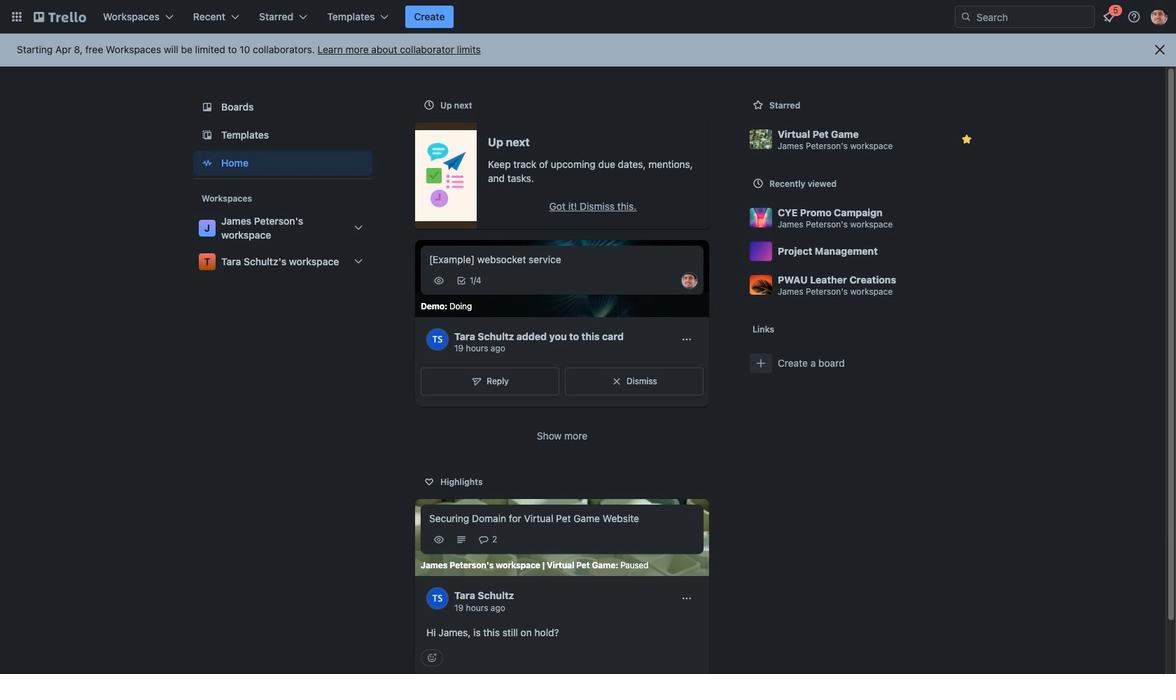 Task type: vqa. For each thing, say whether or not it's contained in the screenshot.
WRITE A COMMENT text field
no



Task type: locate. For each thing, give the bounding box(es) containing it.
5 notifications image
[[1101, 8, 1117, 25]]

james peterson (jamespeterson93) image
[[1151, 8, 1168, 25]]

template board image
[[199, 127, 216, 144]]

Search field
[[972, 6, 1094, 27]]

home image
[[199, 155, 216, 172]]

search image
[[961, 11, 972, 22]]



Task type: describe. For each thing, give the bounding box(es) containing it.
back to home image
[[34, 6, 86, 28]]

click to unstar virtual pet game. it will be removed from your starred list. image
[[960, 132, 974, 146]]

board image
[[199, 99, 216, 116]]

primary element
[[0, 0, 1176, 34]]

add reaction image
[[421, 650, 443, 667]]

switch to… image
[[10, 10, 24, 24]]

open information menu image
[[1127, 10, 1141, 24]]



